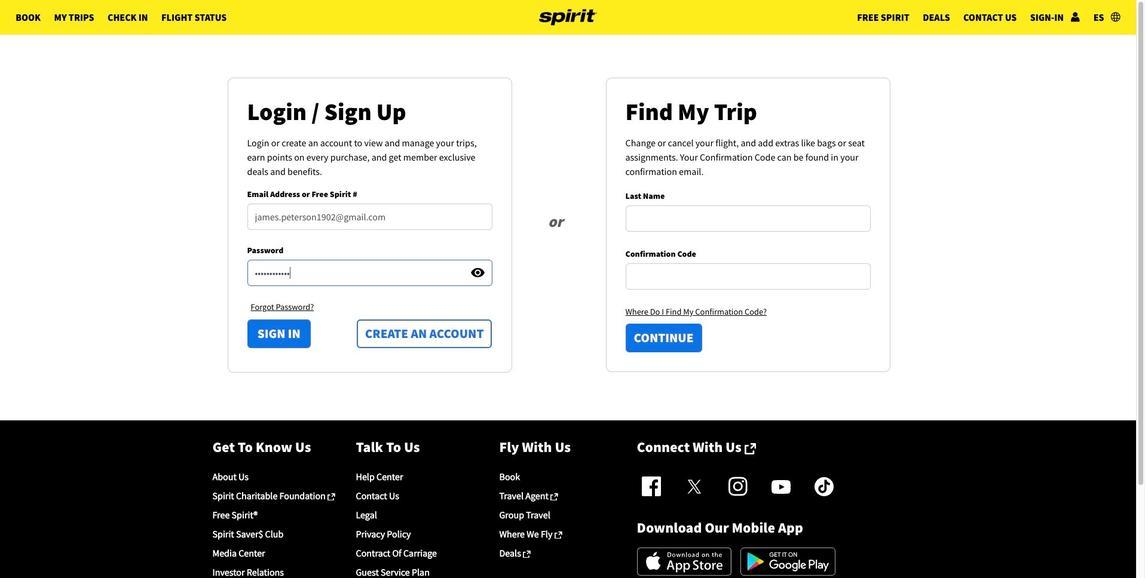 Task type: vqa. For each thing, say whether or not it's contained in the screenshot.
user image
yes



Task type: describe. For each thing, give the bounding box(es) containing it.
1 horizontal spatial external links may not meet accessibility requirements. image
[[555, 532, 562, 539]]

eye image
[[470, 265, 485, 280]]

a/3420 image
[[685, 477, 704, 496]]

global image
[[1111, 12, 1120, 22]]

2 external links may not meet accessibility requirements. image from the left
[[551, 493, 558, 501]]

a/3422 image
[[814, 477, 833, 496]]



Task type: locate. For each thing, give the bounding box(es) containing it.
a/1625 image
[[771, 481, 790, 494]]

1 external links may not meet accessibility requirements. image from the left
[[328, 493, 335, 501]]

external links may not meet accessibility requirements. image
[[328, 493, 335, 501], [551, 493, 558, 501]]

None password field
[[247, 260, 492, 286]]

logo image
[[539, 0, 597, 35]]

2 horizontal spatial external links may not meet accessibility requirements. image
[[745, 443, 756, 455]]

0 vertical spatial external links may not meet accessibility requirements. image
[[745, 443, 756, 455]]

1 vertical spatial external links may not meet accessibility requirements. image
[[555, 532, 562, 539]]

0 horizontal spatial external links may not meet accessibility requirements. image
[[523, 551, 531, 558]]

a/1623 image
[[728, 477, 747, 497]]

external links may not meet accessibility requirements. image
[[745, 443, 756, 455], [555, 532, 562, 539], [523, 551, 531, 558]]

None field
[[247, 204, 492, 230], [625, 205, 870, 232], [625, 263, 870, 290], [247, 204, 492, 230], [625, 205, 870, 232], [625, 263, 870, 290]]

1 horizontal spatial external links may not meet accessibility requirements. image
[[551, 493, 558, 501]]

2 vertical spatial external links may not meet accessibility requirements. image
[[523, 551, 531, 558]]

user image
[[1071, 12, 1080, 22]]

0 horizontal spatial external links may not meet accessibility requirements. image
[[328, 493, 335, 501]]

facebook image
[[642, 477, 661, 497]]



